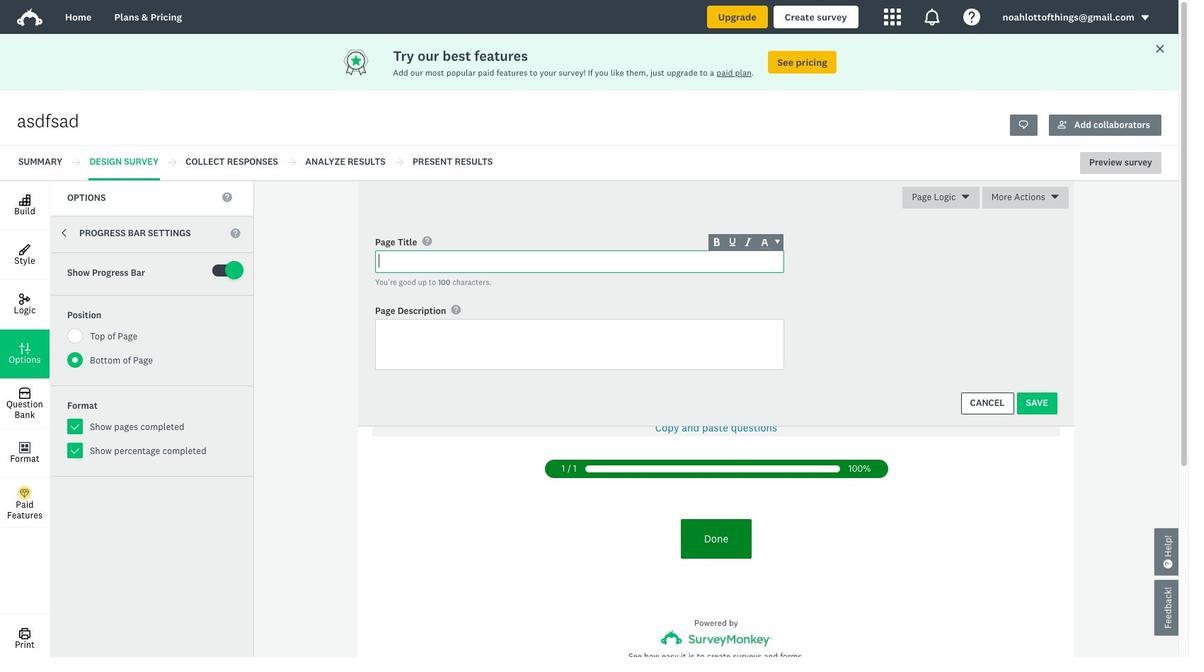 Task type: vqa. For each thing, say whether or not it's contained in the screenshot.
1st the Brand logo from the top of the page
no



Task type: locate. For each thing, give the bounding box(es) containing it.
surveymonkey image
[[661, 631, 772, 648]]

dropdown arrow image
[[1141, 13, 1151, 23]]

1 horizontal spatial products icon image
[[924, 8, 941, 25]]

0 horizontal spatial products icon image
[[884, 8, 901, 25]]

products icon image
[[884, 8, 901, 25], [924, 8, 941, 25]]

rewards image
[[342, 48, 393, 76]]

surveymonkey logo image
[[17, 8, 42, 26]]



Task type: describe. For each thing, give the bounding box(es) containing it.
2 products icon image from the left
[[924, 8, 941, 25]]

1 products icon image from the left
[[884, 8, 901, 25]]

help icon image
[[964, 8, 981, 25]]



